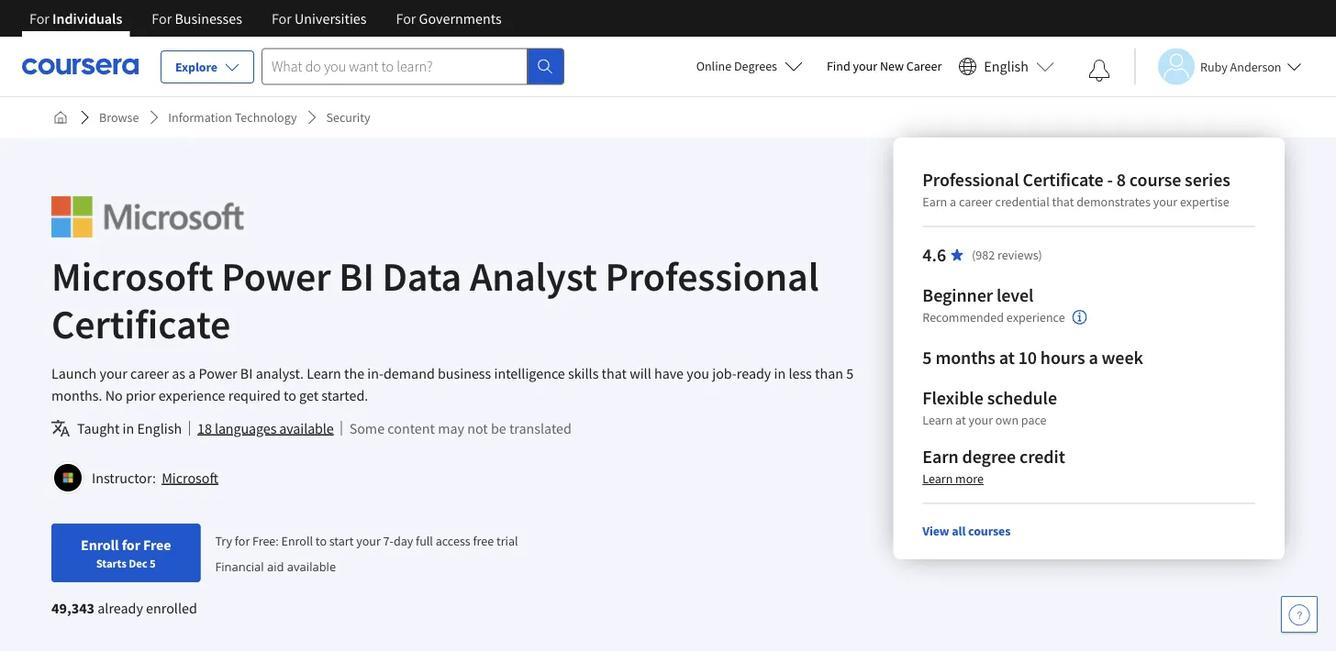Task type: locate. For each thing, give the bounding box(es) containing it.
earn up 4.6
[[923, 194, 947, 210]]

0 horizontal spatial certificate
[[51, 298, 231, 349]]

to inside 'launch your career as a power bi analyst. learn the in-demand business intelligence skills that will have you job-ready in less than 5 months. no prior experience required to get started.'
[[284, 386, 296, 405]]

enroll inside try for free: enroll to start your 7-day full access free trial financial aid available
[[281, 533, 313, 550]]

0 vertical spatial at
[[999, 346, 1015, 369]]

0 horizontal spatial career
[[130, 364, 169, 383]]

1 horizontal spatial a
[[950, 194, 956, 210]]

0 horizontal spatial that
[[602, 364, 627, 383]]

english button
[[951, 37, 1062, 96]]

browse
[[99, 109, 139, 126]]

1 horizontal spatial bi
[[339, 251, 374, 301]]

1 vertical spatial at
[[955, 412, 966, 429]]

available right aid on the left bottom of the page
[[287, 558, 336, 575]]

microsoft link
[[162, 469, 218, 487]]

learn up get
[[307, 364, 341, 383]]

professional certificate - 8 course series earn a career credential that demonstrates your expertise
[[923, 168, 1230, 210]]

1 horizontal spatial for
[[235, 533, 250, 550]]

be
[[491, 419, 506, 438]]

experience down level
[[1007, 310, 1065, 326]]

0 horizontal spatial english
[[137, 419, 182, 438]]

certificate up as
[[51, 298, 231, 349]]

bi up required
[[240, 364, 253, 383]]

online degrees
[[696, 58, 777, 74]]

week
[[1102, 346, 1143, 369]]

available down get
[[279, 419, 334, 438]]

learn inside 'launch your career as a power bi analyst. learn the in-demand business intelligence skills that will have you job-ready in less than 5 months. no prior experience required to get started.'
[[307, 364, 341, 383]]

learn left the more
[[923, 471, 953, 487]]

1 vertical spatial learn
[[923, 412, 953, 429]]

4 for from the left
[[396, 9, 416, 28]]

bi
[[339, 251, 374, 301], [240, 364, 253, 383]]

1 earn from the top
[[923, 194, 947, 210]]

data
[[382, 251, 462, 301]]

in left less
[[774, 364, 786, 383]]

to left start
[[316, 533, 327, 550]]

that right credential on the right top of page
[[1052, 194, 1074, 210]]

enrolled
[[146, 599, 197, 618]]

to
[[284, 386, 296, 405], [316, 533, 327, 550]]

beginner level
[[923, 284, 1034, 307]]

enroll up starts
[[81, 536, 119, 554]]

your inside flexible schedule learn at your own pace
[[969, 412, 993, 429]]

1 horizontal spatial that
[[1052, 194, 1074, 210]]

0 vertical spatial certificate
[[1023, 168, 1104, 191]]

microsoft image
[[51, 196, 244, 238], [54, 464, 82, 492]]

1 horizontal spatial enroll
[[281, 533, 313, 550]]

1 vertical spatial to
[[316, 533, 327, 550]]

bi left 'data'
[[339, 251, 374, 301]]

for for universities
[[272, 9, 292, 28]]

that left will
[[602, 364, 627, 383]]

months.
[[51, 386, 102, 405]]

18
[[197, 419, 212, 438]]

start
[[329, 533, 354, 550]]

49,343 already enrolled
[[51, 599, 197, 618]]

None search field
[[262, 48, 564, 85]]

english right career at the top of the page
[[984, 57, 1029, 76]]

intelligence
[[494, 364, 565, 383]]

taught in english
[[77, 419, 182, 438]]

for for try
[[235, 533, 250, 550]]

0 vertical spatial learn
[[307, 364, 341, 383]]

english down prior
[[137, 419, 182, 438]]

a left credential on the right top of page
[[950, 194, 956, 210]]

course
[[1130, 168, 1181, 191]]

your left own
[[969, 412, 993, 429]]

1 horizontal spatial 5
[[846, 364, 854, 383]]

0 horizontal spatial experience
[[159, 386, 225, 405]]

0 horizontal spatial professional
[[605, 251, 819, 301]]

3 for from the left
[[272, 9, 292, 28]]

prior
[[126, 386, 156, 405]]

for for enroll
[[122, 536, 140, 554]]

1 horizontal spatial professional
[[923, 168, 1019, 191]]

0 horizontal spatial for
[[122, 536, 140, 554]]

months
[[936, 346, 996, 369]]

degrees
[[734, 58, 777, 74]]

professional inside microsoft power bi data analyst professional certificate
[[605, 251, 819, 301]]

in right taught
[[123, 419, 134, 438]]

as
[[172, 364, 185, 383]]

experience
[[1007, 310, 1065, 326], [159, 386, 225, 405]]

1 horizontal spatial to
[[316, 533, 327, 550]]

0 horizontal spatial 5
[[150, 556, 156, 571]]

professional inside the professional certificate - 8 course series earn a career credential that demonstrates your expertise
[[923, 168, 1019, 191]]

that
[[1052, 194, 1074, 210], [602, 364, 627, 383]]

experience down as
[[159, 386, 225, 405]]

1 vertical spatial power
[[199, 364, 237, 383]]

for
[[29, 9, 49, 28], [152, 9, 172, 28], [272, 9, 292, 28], [396, 9, 416, 28]]

businesses
[[175, 9, 242, 28]]

0 horizontal spatial bi
[[240, 364, 253, 383]]

starts
[[96, 556, 126, 571]]

view all courses link
[[923, 523, 1011, 540]]

2 earn from the top
[[923, 446, 959, 469]]

to inside try for free: enroll to start your 7-day full access free trial financial aid available
[[316, 533, 327, 550]]

certificate up credential on the right top of page
[[1023, 168, 1104, 191]]

1 horizontal spatial career
[[959, 194, 993, 210]]

a right as
[[188, 364, 196, 383]]

financial aid available button
[[215, 558, 336, 575]]

in inside 'launch your career as a power bi analyst. learn the in-demand business intelligence skills that will have you job-ready in less than 5 months. no prior experience required to get started.'
[[774, 364, 786, 383]]

10
[[1018, 346, 1037, 369]]

at
[[999, 346, 1015, 369], [955, 412, 966, 429]]

1 horizontal spatial in
[[774, 364, 786, 383]]

1 vertical spatial in
[[123, 419, 134, 438]]

microsoft power bi data analyst professional certificate
[[51, 251, 819, 349]]

your left 7-
[[356, 533, 381, 550]]

financial
[[215, 558, 264, 575]]

1 vertical spatial microsoft
[[162, 469, 218, 487]]

career
[[959, 194, 993, 210], [130, 364, 169, 383]]

level
[[997, 284, 1034, 307]]

analyst
[[470, 251, 597, 301]]

recommended
[[923, 310, 1004, 326]]

1 vertical spatial available
[[287, 558, 336, 575]]

0 vertical spatial available
[[279, 419, 334, 438]]

governments
[[419, 9, 502, 28]]

career left credential on the right top of page
[[959, 194, 993, 210]]

0 vertical spatial microsoft
[[51, 251, 213, 301]]

for left individuals at the top left of page
[[29, 9, 49, 28]]

hours
[[1041, 346, 1085, 369]]

0 vertical spatial power
[[221, 251, 331, 301]]

microsoft inside microsoft power bi data analyst professional certificate
[[51, 251, 213, 301]]

0 horizontal spatial enroll
[[81, 536, 119, 554]]

your inside the professional certificate - 8 course series earn a career credential that demonstrates your expertise
[[1153, 194, 1178, 210]]

(982 reviews)
[[972, 247, 1042, 263]]

demand
[[384, 364, 435, 383]]

individuals
[[52, 9, 122, 28]]

banner navigation
[[15, 0, 516, 37]]

earn up the learn more link
[[923, 446, 959, 469]]

learn inside flexible schedule learn at your own pace
[[923, 412, 953, 429]]

What do you want to learn? text field
[[262, 48, 528, 85]]

1 horizontal spatial at
[[999, 346, 1015, 369]]

started.
[[321, 386, 368, 405]]

2 vertical spatial learn
[[923, 471, 953, 487]]

a
[[950, 194, 956, 210], [1089, 346, 1098, 369], [188, 364, 196, 383]]

learn down flexible
[[923, 412, 953, 429]]

enroll inside enroll for free starts dec 5
[[81, 536, 119, 554]]

power
[[221, 251, 331, 301], [199, 364, 237, 383]]

0 vertical spatial to
[[284, 386, 296, 405]]

1 vertical spatial microsoft image
[[54, 464, 82, 492]]

1 for from the left
[[29, 9, 49, 28]]

at down flexible
[[955, 412, 966, 429]]

to left get
[[284, 386, 296, 405]]

available inside try for free: enroll to start your 7-day full access free trial financial aid available
[[287, 558, 336, 575]]

free
[[473, 533, 494, 550]]

0 vertical spatial in
[[774, 364, 786, 383]]

reviews)
[[998, 247, 1042, 263]]

7-
[[383, 533, 394, 550]]

0 vertical spatial professional
[[923, 168, 1019, 191]]

languages
[[215, 419, 276, 438]]

earn
[[923, 194, 947, 210], [923, 446, 959, 469]]

0 vertical spatial english
[[984, 57, 1029, 76]]

a left week
[[1089, 346, 1098, 369]]

0 vertical spatial microsoft image
[[51, 196, 244, 238]]

1 vertical spatial that
[[602, 364, 627, 383]]

1 vertical spatial experience
[[159, 386, 225, 405]]

1 horizontal spatial english
[[984, 57, 1029, 76]]

5 right than
[[846, 364, 854, 383]]

for inside try for free: enroll to start your 7-day full access free trial financial aid available
[[235, 533, 250, 550]]

5
[[923, 346, 932, 369], [846, 364, 854, 383], [150, 556, 156, 571]]

0 vertical spatial career
[[959, 194, 993, 210]]

in-
[[367, 364, 384, 383]]

0 horizontal spatial at
[[955, 412, 966, 429]]

your inside 'launch your career as a power bi analyst. learn the in-demand business intelligence skills that will have you job-ready in less than 5 months. no prior experience required to get started.'
[[100, 364, 127, 383]]

5 left months
[[923, 346, 932, 369]]

for inside enroll for free starts dec 5
[[122, 536, 140, 554]]

a inside the professional certificate - 8 course series earn a career credential that demonstrates your expertise
[[950, 194, 956, 210]]

free
[[143, 536, 171, 554]]

your right the find
[[853, 58, 877, 74]]

for up the what do you want to learn? text field
[[396, 9, 416, 28]]

1 vertical spatial certificate
[[51, 298, 231, 349]]

expertise
[[1180, 194, 1230, 210]]

home image
[[53, 110, 68, 125]]

1 horizontal spatial certificate
[[1023, 168, 1104, 191]]

for left 'universities'
[[272, 9, 292, 28]]

for left businesses
[[152, 9, 172, 28]]

2 for from the left
[[152, 9, 172, 28]]

0 vertical spatial earn
[[923, 194, 947, 210]]

0 vertical spatial experience
[[1007, 310, 1065, 326]]

your
[[853, 58, 877, 74], [1153, 194, 1178, 210], [100, 364, 127, 383], [969, 412, 993, 429], [356, 533, 381, 550]]

try for free: enroll to start your 7-day full access free trial financial aid available
[[215, 533, 518, 575]]

your up the no
[[100, 364, 127, 383]]

career inside 'launch your career as a power bi analyst. learn the in-demand business intelligence skills that will have you job-ready in less than 5 months. no prior experience required to get started.'
[[130, 364, 169, 383]]

at left 10
[[999, 346, 1015, 369]]

english
[[984, 57, 1029, 76], [137, 419, 182, 438]]

5 months at 10 hours a week
[[923, 346, 1143, 369]]

0 vertical spatial bi
[[339, 251, 374, 301]]

information about difficulty level pre-requisites. image
[[1073, 310, 1087, 325]]

ruby anderson button
[[1134, 48, 1302, 85]]

1 vertical spatial career
[[130, 364, 169, 383]]

enroll
[[281, 533, 313, 550], [81, 536, 119, 554]]

2 horizontal spatial a
[[1089, 346, 1098, 369]]

5 right dec
[[150, 556, 156, 571]]

0 horizontal spatial a
[[188, 364, 196, 383]]

microsoft
[[51, 251, 213, 301], [162, 469, 218, 487]]

1 vertical spatial bi
[[240, 364, 253, 383]]

0 horizontal spatial to
[[284, 386, 296, 405]]

career up prior
[[130, 364, 169, 383]]

1 vertical spatial professional
[[605, 251, 819, 301]]

that inside 'launch your career as a power bi analyst. learn the in-demand business intelligence skills that will have you job-ready in less than 5 months. no prior experience required to get started.'
[[602, 364, 627, 383]]

your down "course"
[[1153, 194, 1178, 210]]

enroll right free:
[[281, 533, 313, 550]]

5 inside 'launch your career as a power bi analyst. learn the in-demand business intelligence skills that will have you job-ready in less than 5 months. no prior experience required to get started.'
[[846, 364, 854, 383]]

credential
[[995, 194, 1050, 210]]

more
[[955, 471, 984, 487]]

certificate inside the professional certificate - 8 course series earn a career credential that demonstrates your expertise
[[1023, 168, 1104, 191]]

skills
[[568, 364, 599, 383]]

1 vertical spatial earn
[[923, 446, 959, 469]]

at inside flexible schedule learn at your own pace
[[955, 412, 966, 429]]

for right try
[[235, 533, 250, 550]]

for up dec
[[122, 536, 140, 554]]

0 vertical spatial that
[[1052, 194, 1074, 210]]



Task type: describe. For each thing, give the bounding box(es) containing it.
-
[[1107, 168, 1113, 191]]

english inside english button
[[984, 57, 1029, 76]]

try
[[215, 533, 232, 550]]

find
[[827, 58, 851, 74]]

that inside the professional certificate - 8 course series earn a career credential that demonstrates your expertise
[[1052, 194, 1074, 210]]

a inside 'launch your career as a power bi analyst. learn the in-demand business intelligence skills that will have you job-ready in less than 5 months. no prior experience required to get started.'
[[188, 364, 196, 383]]

day
[[394, 533, 413, 550]]

free:
[[252, 533, 279, 550]]

technology
[[235, 109, 297, 126]]

for individuals
[[29, 9, 122, 28]]

ready
[[737, 364, 771, 383]]

instructor: microsoft
[[92, 469, 218, 487]]

power inside 'launch your career as a power bi analyst. learn the in-demand business intelligence skills that will have you job-ready in less than 5 months. no prior experience required to get started.'
[[199, 364, 237, 383]]

enroll for free starts dec 5
[[81, 536, 171, 571]]

some content may not be translated
[[349, 419, 572, 438]]

find your new career link
[[818, 55, 951, 78]]

some
[[349, 419, 385, 438]]

launch your career as a power bi analyst. learn the in-demand business intelligence skills that will have you job-ready in less than 5 months. no prior experience required to get started.
[[51, 364, 854, 405]]

for for governments
[[396, 9, 416, 28]]

learn more link
[[923, 471, 984, 487]]

experience inside 'launch your career as a power bi analyst. learn the in-demand business intelligence skills that will have you job-ready in less than 5 months. no prior experience required to get started.'
[[159, 386, 225, 405]]

find your new career
[[827, 58, 942, 74]]

launch
[[51, 364, 97, 383]]

analyst.
[[256, 364, 304, 383]]

browse link
[[92, 101, 146, 134]]

earn inside the professional certificate - 8 course series earn a career credential that demonstrates your expertise
[[923, 194, 947, 210]]

the
[[344, 364, 364, 383]]

help center image
[[1289, 604, 1311, 626]]

no
[[105, 386, 123, 405]]

explore
[[175, 59, 218, 75]]

may
[[438, 419, 464, 438]]

job-
[[712, 364, 737, 383]]

pace
[[1021, 412, 1047, 429]]

for governments
[[396, 9, 502, 28]]

18 languages available
[[197, 419, 334, 438]]

courses
[[968, 523, 1011, 540]]

0 horizontal spatial in
[[123, 419, 134, 438]]

have
[[654, 364, 684, 383]]

information technology
[[168, 109, 297, 126]]

1 horizontal spatial experience
[[1007, 310, 1065, 326]]

information
[[168, 109, 232, 126]]

flexible
[[923, 387, 984, 410]]

own
[[996, 412, 1019, 429]]

earn inside the earn degree credit learn more
[[923, 446, 959, 469]]

1 vertical spatial english
[[137, 419, 182, 438]]

full
[[416, 533, 433, 550]]

aid
[[267, 558, 284, 575]]

information technology link
[[161, 101, 304, 134]]

instructor:
[[92, 469, 156, 487]]

your inside try for free: enroll to start your 7-day full access free trial financial aid available
[[356, 533, 381, 550]]

ruby anderson
[[1200, 58, 1282, 75]]

recommended experience
[[923, 310, 1065, 326]]

ruby
[[1200, 58, 1228, 75]]

bi inside microsoft power bi data analyst professional certificate
[[339, 251, 374, 301]]

flexible schedule learn at your own pace
[[923, 387, 1057, 429]]

(982
[[972, 247, 995, 263]]

power inside microsoft power bi data analyst professional certificate
[[221, 251, 331, 301]]

trial
[[496, 533, 518, 550]]

explore button
[[161, 50, 254, 84]]

business
[[438, 364, 491, 383]]

your inside find your new career link
[[853, 58, 877, 74]]

schedule
[[987, 387, 1057, 410]]

show notifications image
[[1088, 60, 1111, 82]]

5 inside enroll for free starts dec 5
[[150, 556, 156, 571]]

career
[[907, 58, 942, 74]]

coursera image
[[22, 52, 139, 81]]

for universities
[[272, 9, 367, 28]]

career inside the professional certificate - 8 course series earn a career credential that demonstrates your expertise
[[959, 194, 993, 210]]

view
[[923, 523, 950, 540]]

demonstrates
[[1077, 194, 1151, 210]]

security link
[[319, 101, 378, 134]]

not
[[467, 419, 488, 438]]

microsoft image for instructor:
[[54, 464, 82, 492]]

bi inside 'launch your career as a power bi analyst. learn the in-demand business intelligence skills that will have you job-ready in less than 5 months. no prior experience required to get started.'
[[240, 364, 253, 383]]

2 horizontal spatial 5
[[923, 346, 932, 369]]

anderson
[[1230, 58, 1282, 75]]

access
[[436, 533, 470, 550]]

microsoft image for microsoft power bi data analyst professional certificate
[[51, 196, 244, 238]]

available inside button
[[279, 419, 334, 438]]

online degrees button
[[682, 46, 818, 86]]

translated
[[509, 419, 572, 438]]

get
[[299, 386, 319, 405]]

all
[[952, 523, 966, 540]]

dec
[[129, 556, 147, 571]]

will
[[630, 364, 651, 383]]

certificate inside microsoft power bi data analyst professional certificate
[[51, 298, 231, 349]]

taught
[[77, 419, 120, 438]]

degree
[[962, 446, 1016, 469]]

security
[[326, 109, 370, 126]]

for for businesses
[[152, 9, 172, 28]]

view all courses
[[923, 523, 1011, 540]]

credit
[[1020, 446, 1065, 469]]

for for individuals
[[29, 9, 49, 28]]

new
[[880, 58, 904, 74]]

content
[[388, 419, 435, 438]]

series
[[1185, 168, 1230, 191]]

learn inside the earn degree credit learn more
[[923, 471, 953, 487]]

required
[[228, 386, 281, 405]]

than
[[815, 364, 843, 383]]

beginner
[[923, 284, 993, 307]]

4.6
[[923, 244, 946, 267]]



Task type: vqa. For each thing, say whether or not it's contained in the screenshot.
the "Online"
yes



